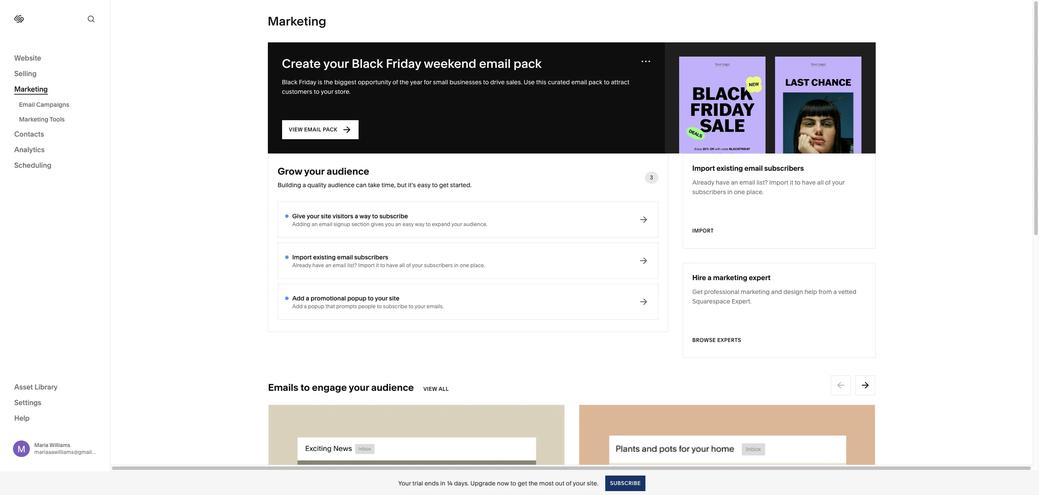 Task type: vqa. For each thing, say whether or not it's contained in the screenshot.
14 on the left bottom of the page
yes



Task type: describe. For each thing, give the bounding box(es) containing it.
email campaigns link
[[19, 97, 101, 112]]

tools
[[50, 115, 65, 123]]

in
[[441, 479, 446, 487]]

14
[[447, 479, 453, 487]]

library
[[35, 382, 58, 391]]

your
[[573, 479, 586, 487]]

site.
[[587, 479, 599, 487]]

upgrade
[[471, 479, 496, 487]]

scheduling link
[[14, 160, 96, 171]]

contacts
[[14, 130, 44, 138]]

now
[[497, 479, 509, 487]]

maria williams mariaaawilliams@gmail.com
[[34, 442, 104, 455]]

to
[[511, 479, 517, 487]]

asset
[[14, 382, 33, 391]]

scheduling
[[14, 161, 52, 169]]

marketing for marketing tools
[[19, 115, 48, 123]]

most
[[540, 479, 554, 487]]

selling link
[[14, 69, 96, 79]]

contacts link
[[14, 129, 96, 140]]

mariaaawilliams@gmail.com
[[34, 449, 104, 455]]

marketing tools
[[19, 115, 65, 123]]

subscribe button
[[606, 475, 646, 491]]

out
[[556, 479, 565, 487]]



Task type: locate. For each thing, give the bounding box(es) containing it.
analytics link
[[14, 145, 96, 155]]

get
[[518, 479, 527, 487]]

maria
[[34, 442, 48, 448]]

marketing link
[[14, 84, 96, 95]]

days.
[[454, 479, 469, 487]]

website link
[[14, 53, 96, 64]]

marketing for marketing
[[14, 85, 48, 93]]

your
[[399, 479, 411, 487]]

trial
[[413, 479, 423, 487]]

asset library
[[14, 382, 58, 391]]

help
[[14, 414, 30, 422]]

marketing up contacts
[[19, 115, 48, 123]]

settings link
[[14, 398, 96, 408]]

asset library link
[[14, 382, 96, 392]]

website
[[14, 54, 41, 62]]

marketing
[[14, 85, 48, 93], [19, 115, 48, 123]]

help link
[[14, 413, 30, 423]]

subscribe
[[610, 480, 641, 486]]

email
[[19, 101, 35, 109]]

selling
[[14, 69, 37, 78]]

ends
[[425, 479, 439, 487]]

email campaigns
[[19, 101, 69, 109]]

settings
[[14, 398, 41, 407]]

the
[[529, 479, 538, 487]]

marketing up email
[[14, 85, 48, 93]]

1 vertical spatial marketing
[[19, 115, 48, 123]]

analytics
[[14, 145, 45, 154]]

0 vertical spatial marketing
[[14, 85, 48, 93]]

of
[[566, 479, 572, 487]]

marketing tools link
[[19, 112, 101, 127]]

campaigns
[[36, 101, 69, 109]]

williams
[[50, 442, 70, 448]]

your trial ends in 14 days. upgrade now to get the most out of your site.
[[399, 479, 599, 487]]



